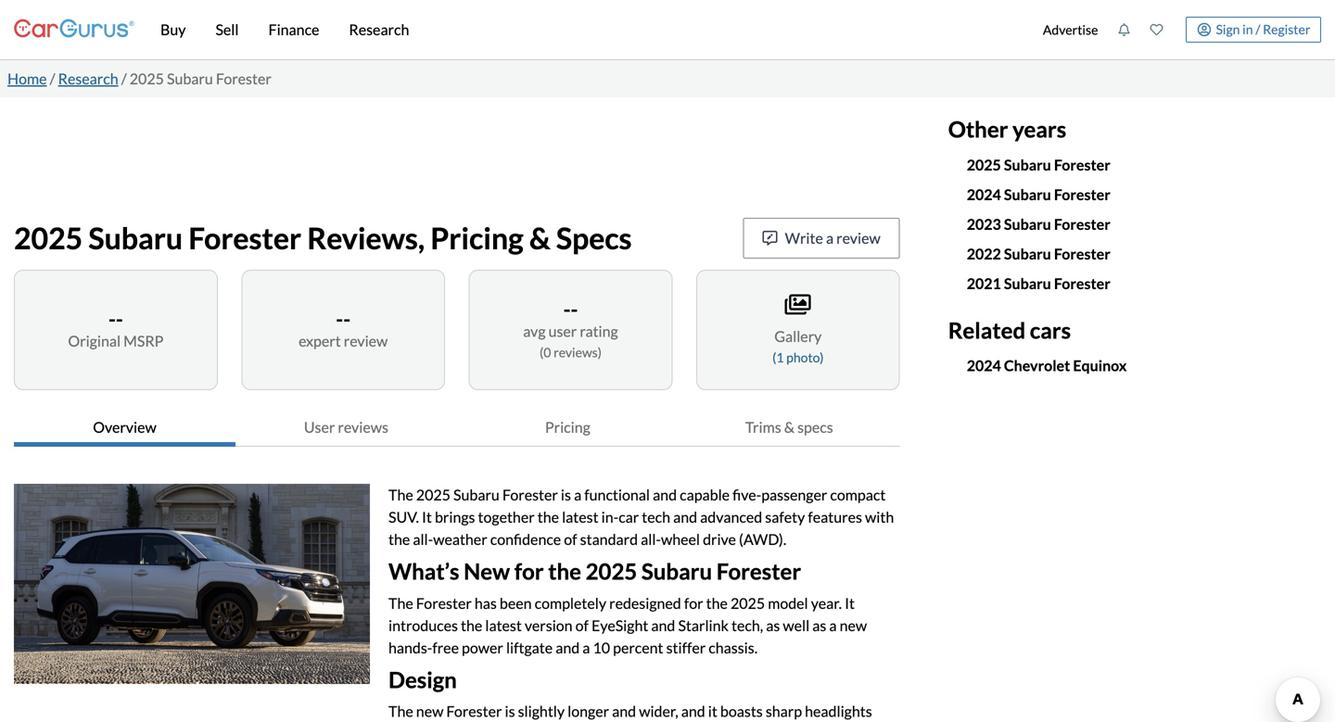 Task type: vqa. For each thing, say whether or not it's contained in the screenshot.
'Forester' inside The Forester has been completely redesigned for the 2025 model year. It introduces the latest version of EyeSight and Starlink tech, as well as a new hands-free power liftgate and a 10 percent stiffer chassis.
yes



Task type: locate. For each thing, give the bounding box(es) containing it.
subaru for 2023 subaru forester
[[1004, 215, 1051, 233]]

1 vertical spatial pricing
[[545, 418, 591, 436]]

0 vertical spatial pricing
[[431, 220, 524, 256]]

all- down tech
[[641, 531, 661, 549]]

(1
[[773, 350, 784, 365]]

1 vertical spatial for
[[684, 594, 704, 612]]

percent
[[613, 639, 664, 657]]

0 horizontal spatial new
[[416, 703, 444, 721]]

0 horizontal spatial all-
[[413, 531, 433, 549]]

2 2024 from the top
[[967, 357, 1001, 375]]

original
[[68, 332, 121, 350]]

the inside the new forester is slightly longer and wider, and it boasts sharp headlights
[[389, 703, 413, 721]]

as right well
[[813, 617, 827, 635]]

subaru inside the 2025 subaru forester is a functional and capable five-passenger compact suv. it brings together the latest in-car tech and advanced safety features with the all-weather confidence of standard all-wheel drive (awd).
[[454, 486, 500, 504]]

together
[[478, 508, 535, 526]]

of down completely
[[576, 617, 589, 635]]

1 vertical spatial 2024
[[967, 357, 1001, 375]]

0 horizontal spatial for
[[514, 558, 544, 585]]

research inside dropdown button
[[349, 20, 409, 38]]

research right finance
[[349, 20, 409, 38]]

2024 up "2023" at the top of page
[[967, 185, 1001, 203]]

(awd).
[[739, 531, 787, 549]]

/ right the home
[[50, 70, 55, 88]]

avg
[[523, 322, 546, 340]]

comment alt edit image
[[763, 231, 778, 246]]

it right suv.
[[422, 508, 432, 526]]

it inside the 2025 subaru forester is a functional and capable five-passenger compact suv. it brings together the latest in-car tech and advanced safety features with the all-weather confidence of standard all-wheel drive (awd).
[[422, 508, 432, 526]]

/
[[1256, 21, 1261, 37], [50, 70, 55, 88], [121, 70, 127, 88]]

1 vertical spatial latest
[[485, 617, 522, 635]]

user
[[304, 418, 335, 436]]

2023 subaru forester
[[967, 215, 1111, 233]]

it right year. at bottom right
[[845, 594, 855, 612]]

write a review button
[[743, 218, 900, 259]]

the inside the 2025 subaru forester is a functional and capable five-passenger compact suv. it brings together the latest in-car tech and advanced safety features with the all-weather confidence of standard all-wheel drive (awd).
[[389, 486, 413, 504]]

for
[[514, 558, 544, 585], [684, 594, 704, 612]]

years
[[1013, 116, 1067, 142]]

1 horizontal spatial it
[[845, 594, 855, 612]]

of
[[564, 531, 577, 549], [576, 617, 589, 635]]

0 horizontal spatial it
[[422, 508, 432, 526]]

/ right research link
[[121, 70, 127, 88]]

is left functional
[[561, 486, 571, 504]]

tech
[[642, 508, 671, 526]]

is left slightly
[[505, 703, 515, 721]]

of left standard
[[564, 531, 577, 549]]

all- down suv.
[[413, 531, 433, 549]]

review
[[837, 229, 881, 247], [344, 332, 388, 350]]

specs
[[556, 220, 632, 256]]

2022 subaru forester
[[967, 245, 1111, 263]]

menu containing sign in / register
[[1034, 4, 1322, 56]]

the up suv.
[[389, 486, 413, 504]]

1 horizontal spatial review
[[837, 229, 881, 247]]

0 vertical spatial the
[[389, 486, 413, 504]]

overview tab
[[14, 409, 236, 447]]

1 horizontal spatial new
[[840, 617, 867, 635]]

subaru for 2025 subaru forester
[[1004, 156, 1051, 174]]

2024 chevrolet equinox link
[[967, 357, 1127, 375]]

redesigned
[[609, 594, 681, 612]]

a right write
[[826, 229, 834, 247]]

a down year. at bottom right
[[830, 617, 837, 635]]

safety
[[765, 508, 805, 526]]

drive
[[703, 531, 736, 549]]

forester inside the 2025 subaru forester is a functional and capable five-passenger compact suv. it brings together the latest in-car tech and advanced safety features with the all-weather confidence of standard all-wheel drive (awd).
[[503, 486, 558, 504]]

with
[[865, 508, 894, 526]]

reviews)
[[554, 345, 602, 360]]

1 2024 from the top
[[967, 185, 1001, 203]]

1 horizontal spatial &
[[784, 418, 795, 436]]

as left well
[[766, 617, 780, 635]]

reviews
[[338, 418, 389, 436]]

(0
[[540, 345, 551, 360]]

is inside the new forester is slightly longer and wider, and it boasts sharp headlights
[[505, 703, 515, 721]]

3 the from the top
[[389, 703, 413, 721]]

0 horizontal spatial as
[[766, 617, 780, 635]]

review right expert
[[344, 332, 388, 350]]

standard
[[580, 531, 638, 549]]

the up "introduces" on the bottom left
[[389, 594, 413, 612]]

free
[[433, 639, 459, 657]]

overview
[[93, 418, 156, 436]]

2 horizontal spatial /
[[1256, 21, 1261, 37]]

completely
[[535, 594, 607, 612]]

the inside the forester has been completely redesigned for the 2025 model year. it introduces the latest version of eyesight and starlink tech, as well as a new hands-free power liftgate and a 10 percent stiffer chassis.
[[389, 594, 413, 612]]

1 vertical spatial is
[[505, 703, 515, 721]]

0 vertical spatial &
[[529, 220, 551, 256]]

design
[[389, 667, 457, 693]]

tech,
[[732, 617, 763, 635]]

2025
[[130, 70, 164, 88], [967, 156, 1001, 174], [14, 220, 83, 256], [416, 486, 451, 504], [586, 558, 637, 585], [731, 594, 765, 612]]

the
[[389, 486, 413, 504], [389, 594, 413, 612], [389, 703, 413, 721]]

0 vertical spatial is
[[561, 486, 571, 504]]

0 vertical spatial of
[[564, 531, 577, 549]]

2024 chevrolet equinox
[[967, 357, 1127, 375]]

1 vertical spatial new
[[416, 703, 444, 721]]

0 vertical spatial review
[[837, 229, 881, 247]]

2024 down related on the top of the page
[[967, 357, 1001, 375]]

1 as from the left
[[766, 617, 780, 635]]

in
[[1243, 21, 1253, 37]]

-
[[564, 297, 571, 321], [571, 297, 578, 321], [109, 307, 116, 331], [116, 307, 123, 331], [336, 307, 343, 331], [343, 307, 351, 331]]

images image
[[785, 293, 811, 316]]

2 the from the top
[[389, 594, 413, 612]]

the for 2025
[[389, 486, 413, 504]]

user reviews
[[304, 418, 389, 436]]

menu bar
[[134, 0, 1034, 59]]

trims
[[746, 418, 782, 436]]

buy
[[160, 20, 186, 38]]

model
[[768, 594, 808, 612]]

2021 subaru forester
[[967, 274, 1111, 292]]

the for forester
[[389, 594, 413, 612]]

0 vertical spatial new
[[840, 617, 867, 635]]

forester inside the new forester is slightly longer and wider, and it boasts sharp headlights
[[446, 703, 502, 721]]

1 the from the top
[[389, 486, 413, 504]]

new inside the forester has been completely redesigned for the 2025 model year. it introduces the latest version of eyesight and starlink tech, as well as a new hands-free power liftgate and a 10 percent stiffer chassis.
[[840, 617, 867, 635]]

research
[[349, 20, 409, 38], [58, 70, 118, 88]]

wheel
[[661, 531, 700, 549]]

menu bar containing buy
[[134, 0, 1034, 59]]

review right write
[[837, 229, 881, 247]]

for inside the forester has been completely redesigned for the 2025 model year. it introduces the latest version of eyesight and starlink tech, as well as a new hands-free power liftgate and a 10 percent stiffer chassis.
[[684, 594, 704, 612]]

0 horizontal spatial latest
[[485, 617, 522, 635]]

msrp
[[123, 332, 164, 350]]

a left functional
[[574, 486, 582, 504]]

tab list
[[14, 409, 900, 447]]

1 vertical spatial of
[[576, 617, 589, 635]]

version
[[525, 617, 573, 635]]

2023 subaru forester link
[[967, 215, 1111, 233]]

user
[[549, 322, 577, 340]]

1 horizontal spatial latest
[[562, 508, 599, 526]]

been
[[500, 594, 532, 612]]

buy button
[[146, 0, 201, 59]]

menu
[[1034, 4, 1322, 56]]

1 horizontal spatial pricing
[[545, 418, 591, 436]]

review inside button
[[837, 229, 881, 247]]

2024
[[967, 185, 1001, 203], [967, 357, 1001, 375]]

new inside the new forester is slightly longer and wider, and it boasts sharp headlights
[[416, 703, 444, 721]]

what's new for the 2025 subaru forester
[[389, 558, 801, 585]]

10
[[593, 639, 610, 657]]

1 horizontal spatial as
[[813, 617, 827, 635]]

2021
[[967, 274, 1001, 292]]

cars
[[1030, 317, 1071, 343]]

0 vertical spatial 2024
[[967, 185, 1001, 203]]

write a review
[[785, 229, 881, 247]]

0 horizontal spatial review
[[344, 332, 388, 350]]

subaru for 2024 subaru forester
[[1004, 185, 1051, 203]]

1 vertical spatial the
[[389, 594, 413, 612]]

power
[[462, 639, 503, 657]]

latest down been
[[485, 617, 522, 635]]

it inside the forester has been completely redesigned for the 2025 model year. it introduces the latest version of eyesight and starlink tech, as well as a new hands-free power liftgate and a 10 percent stiffer chassis.
[[845, 594, 855, 612]]

0 horizontal spatial pricing
[[431, 220, 524, 256]]

other
[[949, 116, 1009, 142]]

advertise link
[[1034, 4, 1108, 56]]

as
[[766, 617, 780, 635], [813, 617, 827, 635]]

for up the starlink
[[684, 594, 704, 612]]

0 vertical spatial it
[[422, 508, 432, 526]]

2 vertical spatial the
[[389, 703, 413, 721]]

open notifications image
[[1118, 23, 1131, 36]]

user reviews tab
[[236, 409, 457, 447]]

and up the wheel
[[673, 508, 698, 526]]

1 vertical spatial review
[[344, 332, 388, 350]]

new down 'design'
[[416, 703, 444, 721]]

the up confidence
[[538, 508, 559, 526]]

&
[[529, 220, 551, 256], [784, 418, 795, 436]]

the down suv.
[[389, 531, 410, 549]]

1 horizontal spatial for
[[684, 594, 704, 612]]

0 horizontal spatial is
[[505, 703, 515, 721]]

review inside -- expert review
[[344, 332, 388, 350]]

finance button
[[254, 0, 334, 59]]

a inside button
[[826, 229, 834, 247]]

the down 'design'
[[389, 703, 413, 721]]

the
[[538, 508, 559, 526], [389, 531, 410, 549], [548, 558, 581, 585], [706, 594, 728, 612], [461, 617, 483, 635]]

0 vertical spatial research
[[349, 20, 409, 38]]

boasts
[[721, 703, 763, 721]]

/ inside sign in / register link
[[1256, 21, 1261, 37]]

the up the starlink
[[706, 594, 728, 612]]

1 horizontal spatial is
[[561, 486, 571, 504]]

latest left in-
[[562, 508, 599, 526]]

stiffer
[[666, 639, 706, 657]]

1 horizontal spatial research
[[349, 20, 409, 38]]

/ right the in
[[1256, 21, 1261, 37]]

trims & specs
[[746, 418, 833, 436]]

for down confidence
[[514, 558, 544, 585]]

0 vertical spatial latest
[[562, 508, 599, 526]]

user icon image
[[1198, 23, 1211, 37]]

new down year. at bottom right
[[840, 617, 867, 635]]

research down cargurus logo homepage link link on the top of page
[[58, 70, 118, 88]]

and down redesigned
[[651, 617, 676, 635]]

1 horizontal spatial all-
[[641, 531, 661, 549]]

pricing
[[431, 220, 524, 256], [545, 418, 591, 436]]

well
[[783, 617, 810, 635]]

compact
[[830, 486, 886, 504]]

1 vertical spatial it
[[845, 594, 855, 612]]

1 vertical spatial &
[[784, 418, 795, 436]]

2 all- from the left
[[641, 531, 661, 549]]

1 vertical spatial research
[[58, 70, 118, 88]]

all-
[[413, 531, 433, 549], [641, 531, 661, 549]]



Task type: describe. For each thing, give the bounding box(es) containing it.
cargurus logo homepage link image
[[14, 3, 134, 56]]

the up power
[[461, 617, 483, 635]]

and down version
[[556, 639, 580, 657]]

the 2025 subaru forester is a functional and capable five-passenger compact suv. it brings together the latest in-car tech and advanced safety features with the all-weather confidence of standard all-wheel drive (awd).
[[389, 486, 894, 549]]

eyesight
[[592, 617, 649, 635]]

sell
[[216, 20, 239, 38]]

2024 for 2024 subaru forester
[[967, 185, 1001, 203]]

image via subaru. 2025 subaru forester, front-quarter view. image
[[14, 484, 370, 684]]

0 vertical spatial for
[[514, 558, 544, 585]]

introduces
[[389, 617, 458, 635]]

slightly
[[518, 703, 565, 721]]

2025 subaru forester link
[[967, 156, 1111, 174]]

of inside the 2025 subaru forester is a functional and capable five-passenger compact suv. it brings together the latest in-car tech and advanced safety features with the all-weather confidence of standard all-wheel drive (awd).
[[564, 531, 577, 549]]

1 horizontal spatial /
[[121, 70, 127, 88]]

brings
[[435, 508, 475, 526]]

other years
[[949, 116, 1067, 142]]

liftgate
[[506, 639, 553, 657]]

0 horizontal spatial research
[[58, 70, 118, 88]]

pricing inside tab
[[545, 418, 591, 436]]

cargurus logo homepage link link
[[14, 3, 134, 56]]

0 horizontal spatial &
[[529, 220, 551, 256]]

latest inside the forester has been completely redesigned for the 2025 model year. it introduces the latest version of eyesight and starlink tech, as well as a new hands-free power liftgate and a 10 percent stiffer chassis.
[[485, 617, 522, 635]]

& inside trims & specs tab
[[784, 418, 795, 436]]

saved cars image
[[1150, 23, 1163, 36]]

gallery
[[775, 327, 822, 345]]

a inside the 2025 subaru forester is a functional and capable five-passenger compact suv. it brings together the latest in-car tech and advanced safety features with the all-weather confidence of standard all-wheel drive (awd).
[[574, 486, 582, 504]]

the new forester is slightly longer and wider, and it boasts sharp headlights
[[14, 703, 876, 722]]

the up completely
[[548, 558, 581, 585]]

2025 inside the forester has been completely redesigned for the 2025 model year. it introduces the latest version of eyesight and starlink tech, as well as a new hands-free power liftgate and a 10 percent stiffer chassis.
[[731, 594, 765, 612]]

-- expert review
[[299, 307, 388, 350]]

pricing tab
[[457, 409, 679, 447]]

sell button
[[201, 0, 254, 59]]

expert
[[299, 332, 341, 350]]

weather
[[433, 531, 488, 549]]

gallery (1 photo)
[[773, 327, 824, 365]]

new
[[464, 558, 510, 585]]

2025 subaru forester reviews, pricing & specs
[[14, 220, 632, 256]]

in-
[[602, 508, 619, 526]]

of inside the forester has been completely redesigned for the 2025 model year. it introduces the latest version of eyesight and starlink tech, as well as a new hands-free power liftgate and a 10 percent stiffer chassis.
[[576, 617, 589, 635]]

register
[[1263, 21, 1311, 37]]

capable
[[680, 486, 730, 504]]

headlights
[[805, 703, 872, 721]]

tab list containing overview
[[14, 409, 900, 447]]

what's
[[389, 558, 460, 585]]

2 as from the left
[[813, 617, 827, 635]]

chassis.
[[709, 639, 758, 657]]

subaru for 2022 subaru forester
[[1004, 245, 1051, 263]]

sign in / register menu item
[[1173, 17, 1322, 43]]

2021 subaru forester link
[[967, 274, 1111, 292]]

2022
[[967, 245, 1001, 263]]

forester inside the forester has been completely redesigned for the 2025 model year. it introduces the latest version of eyesight and starlink tech, as well as a new hands-free power liftgate and a 10 percent stiffer chassis.
[[416, 594, 472, 612]]

passenger
[[762, 486, 828, 504]]

features
[[808, 508, 862, 526]]

advertise
[[1043, 22, 1098, 38]]

2024 for 2024 chevrolet equinox
[[967, 357, 1001, 375]]

home / research / 2025 subaru forester
[[7, 70, 272, 88]]

car
[[619, 508, 639, 526]]

wider,
[[639, 703, 679, 721]]

latest inside the 2025 subaru forester is a functional and capable five-passenger compact suv. it brings together the latest in-car tech and advanced safety features with the all-weather confidence of standard all-wheel drive (awd).
[[562, 508, 599, 526]]

advanced
[[700, 508, 763, 526]]

the forester has been completely redesigned for the 2025 model year. it introduces the latest version of eyesight and starlink tech, as well as a new hands-free power liftgate and a 10 percent stiffer chassis.
[[389, 594, 867, 657]]

it
[[708, 703, 718, 721]]

year.
[[811, 594, 842, 612]]

0 horizontal spatial /
[[50, 70, 55, 88]]

subaru for 2025 subaru forester reviews, pricing & specs
[[88, 220, 183, 256]]

home
[[7, 70, 47, 88]]

2025 inside the 2025 subaru forester is a functional and capable five-passenger compact suv. it brings together the latest in-car tech and advanced safety features with the all-weather confidence of standard all-wheel drive (awd).
[[416, 486, 451, 504]]

related
[[949, 317, 1026, 343]]

related cars
[[949, 317, 1071, 343]]

and up tech
[[653, 486, 677, 504]]

research button
[[334, 0, 424, 59]]

research link
[[58, 70, 118, 88]]

specs
[[798, 418, 833, 436]]

-- original msrp
[[68, 307, 164, 350]]

2022 subaru forester link
[[967, 245, 1111, 263]]

finance
[[269, 20, 319, 38]]

longer
[[568, 703, 609, 721]]

and left wider,
[[612, 703, 636, 721]]

a left 10
[[583, 639, 590, 657]]

trims & specs tab
[[679, 409, 900, 447]]

starlink
[[678, 617, 729, 635]]

suv.
[[389, 508, 419, 526]]

2024 subaru forester
[[967, 185, 1111, 203]]

reviews,
[[307, 220, 425, 256]]

is inside the 2025 subaru forester is a functional and capable five-passenger compact suv. it brings together the latest in-car tech and advanced safety features with the all-weather confidence of standard all-wheel drive (awd).
[[561, 486, 571, 504]]

2024 subaru forester link
[[967, 185, 1111, 203]]

subaru for 2021 subaru forester
[[1004, 274, 1051, 292]]

equinox
[[1073, 357, 1127, 375]]

1 all- from the left
[[413, 531, 433, 549]]

2023
[[967, 215, 1001, 233]]

sign in / register
[[1216, 21, 1311, 37]]

photo)
[[787, 350, 824, 365]]

chevrolet
[[1004, 357, 1071, 375]]

sharp
[[766, 703, 802, 721]]

confidence
[[490, 531, 561, 549]]

five-
[[733, 486, 762, 504]]

has
[[475, 594, 497, 612]]

the for new
[[389, 703, 413, 721]]

and left the it
[[681, 703, 706, 721]]



